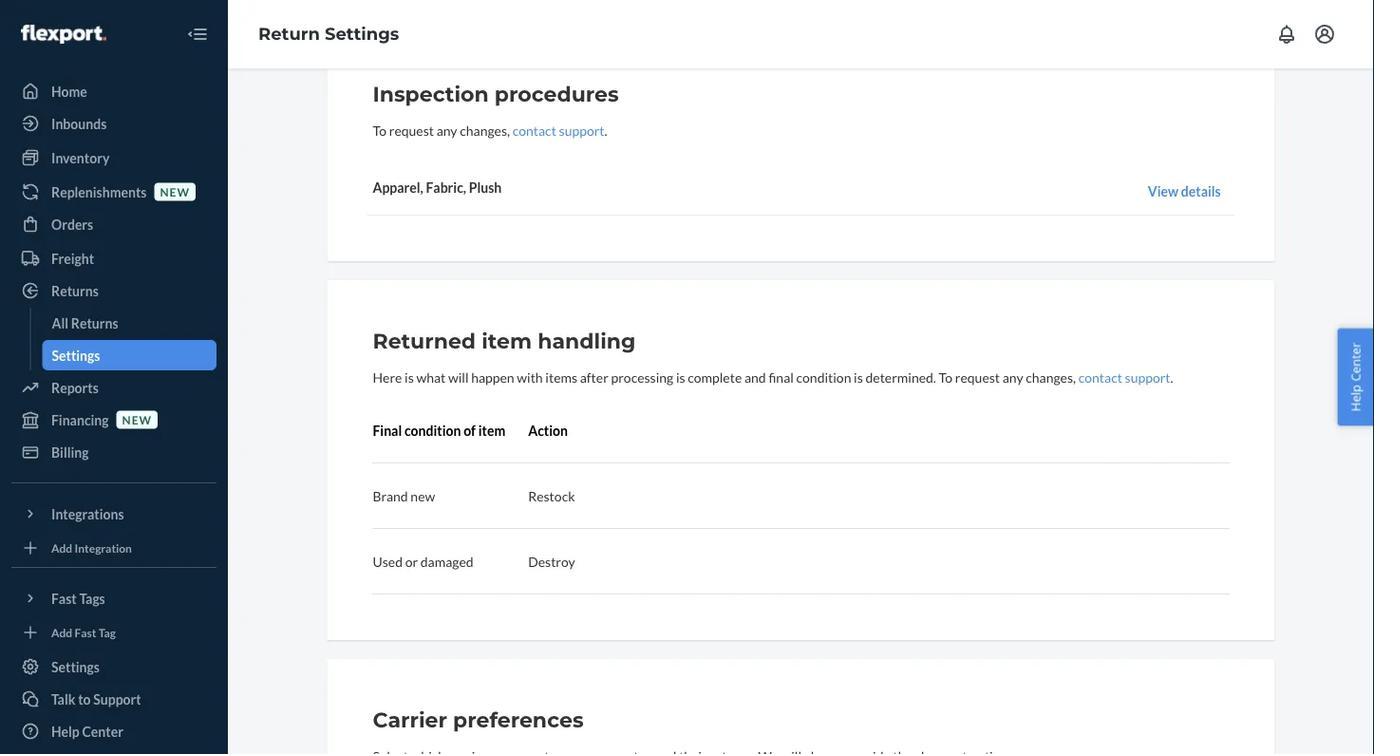 Task type: describe. For each thing, give the bounding box(es) containing it.
to
[[78, 691, 91, 707]]

contact support link for inspection procedures
[[513, 122, 605, 138]]

inspection procedures
[[373, 81, 619, 107]]

fast inside fast tags dropdown button
[[51, 590, 77, 606]]

final condition of item
[[373, 422, 505, 438]]

all returns link
[[42, 308, 217, 338]]

open account menu image
[[1314, 23, 1336, 46]]

reports link
[[11, 372, 217, 403]]

2 horizontal spatial new
[[411, 488, 435, 504]]

procedures
[[495, 81, 619, 107]]

home link
[[11, 76, 217, 106]]

open notifications image
[[1276, 23, 1298, 46]]

orders link
[[11, 209, 217, 239]]

1 vertical spatial settings
[[52, 347, 100, 363]]

center inside button
[[1347, 343, 1364, 381]]

return
[[258, 23, 320, 44]]

0 vertical spatial .
[[605, 122, 607, 138]]

1 vertical spatial returns
[[71, 315, 118, 331]]

1 vertical spatial to
[[939, 369, 953, 385]]

0 horizontal spatial any
[[437, 122, 457, 138]]

returned
[[373, 328, 476, 354]]

financing
[[51, 412, 109, 428]]

all returns
[[52, 315, 118, 331]]

talk to support
[[51, 691, 141, 707]]

replenishments
[[51, 184, 147, 200]]

orders
[[51, 216, 93, 232]]

details
[[1181, 183, 1221, 199]]

0 vertical spatial item
[[482, 328, 532, 354]]

0 horizontal spatial request
[[389, 122, 434, 138]]

and
[[745, 369, 766, 385]]

return settings
[[258, 23, 399, 44]]

tags
[[79, 590, 105, 606]]

fast tags
[[51, 590, 105, 606]]

1 vertical spatial settings link
[[11, 652, 217, 682]]

0 vertical spatial contact
[[513, 122, 556, 138]]

billing
[[51, 444, 89, 460]]

add integration
[[51, 541, 132, 555]]

will
[[448, 369, 469, 385]]

return settings link
[[258, 23, 399, 44]]

tag
[[99, 625, 116, 639]]

damaged
[[421, 553, 474, 569]]

help inside button
[[1347, 385, 1364, 412]]

add for add integration
[[51, 541, 72, 555]]

all
[[52, 315, 68, 331]]

inspection
[[373, 81, 489, 107]]

add integration link
[[11, 537, 217, 559]]

fast tags button
[[11, 583, 217, 614]]

carrier
[[373, 707, 447, 733]]

view details
[[1148, 183, 1221, 199]]

integrations
[[51, 506, 124, 522]]

reports
[[51, 379, 99, 396]]

complete
[[688, 369, 742, 385]]

0 vertical spatial to
[[373, 122, 387, 138]]

determined.
[[866, 369, 936, 385]]

1 is from the left
[[405, 369, 414, 385]]

3 is from the left
[[854, 369, 863, 385]]

or
[[405, 553, 418, 569]]

brand new
[[373, 488, 435, 504]]

inventory
[[51, 150, 110, 166]]

add fast tag link
[[11, 621, 217, 644]]

add for add fast tag
[[51, 625, 72, 639]]

0 horizontal spatial support
[[559, 122, 605, 138]]

talk
[[51, 691, 75, 707]]



Task type: vqa. For each thing, say whether or not it's contained in the screenshot.
with
yes



Task type: locate. For each thing, give the bounding box(es) containing it.
1 vertical spatial contact
[[1079, 369, 1123, 385]]

0 horizontal spatial new
[[122, 413, 152, 426]]

handling
[[538, 328, 636, 354]]

1 vertical spatial condition
[[405, 422, 461, 438]]

home
[[51, 83, 87, 99]]

1 vertical spatial new
[[122, 413, 152, 426]]

0 vertical spatial returns
[[51, 283, 99, 299]]

help center button
[[1338, 328, 1374, 426]]

inbounds link
[[11, 108, 217, 139]]

1 horizontal spatial new
[[160, 185, 190, 198]]

0 vertical spatial changes,
[[460, 122, 510, 138]]

is left the determined.
[[854, 369, 863, 385]]

.
[[605, 122, 607, 138], [1171, 369, 1174, 385]]

1 horizontal spatial .
[[1171, 369, 1174, 385]]

0 vertical spatial add
[[51, 541, 72, 555]]

plush
[[469, 179, 502, 195]]

contact support link for returned item handling
[[1079, 369, 1171, 385]]

0 horizontal spatial condition
[[405, 422, 461, 438]]

apparel, fabric, plush
[[373, 179, 502, 195]]

1 horizontal spatial contact
[[1079, 369, 1123, 385]]

0 vertical spatial contact support link
[[513, 122, 605, 138]]

2 vertical spatial settings
[[51, 659, 100, 675]]

item up happen
[[482, 328, 532, 354]]

happen
[[471, 369, 514, 385]]

fast left tags
[[51, 590, 77, 606]]

1 vertical spatial .
[[1171, 369, 1174, 385]]

items
[[546, 369, 578, 385]]

2 horizontal spatial is
[[854, 369, 863, 385]]

billing link
[[11, 437, 217, 467]]

0 vertical spatial condition
[[796, 369, 851, 385]]

freight
[[51, 250, 94, 266]]

close navigation image
[[186, 23, 209, 46]]

0 horizontal spatial to
[[373, 122, 387, 138]]

view
[[1148, 183, 1179, 199]]

settings right return
[[325, 23, 399, 44]]

add left integration
[[51, 541, 72, 555]]

support
[[559, 122, 605, 138], [1125, 369, 1171, 385]]

changes,
[[460, 122, 510, 138], [1026, 369, 1076, 385]]

new right brand at left
[[411, 488, 435, 504]]

integration
[[75, 541, 132, 555]]

to up apparel, at the top
[[373, 122, 387, 138]]

what
[[416, 369, 446, 385]]

here
[[373, 369, 402, 385]]

help
[[1347, 385, 1364, 412], [51, 723, 80, 739]]

1 horizontal spatial condition
[[796, 369, 851, 385]]

integrations button
[[11, 499, 217, 529]]

is left what
[[405, 369, 414, 385]]

help center link
[[11, 716, 217, 747]]

with
[[517, 369, 543, 385]]

to
[[373, 122, 387, 138], [939, 369, 953, 385]]

contact support link
[[513, 122, 605, 138], [1079, 369, 1171, 385]]

new down reports link
[[122, 413, 152, 426]]

new up 'orders' 'link'
[[160, 185, 190, 198]]

here is what will happen with items after processing is complete and final condition is determined. to request any changes, contact support .
[[373, 369, 1174, 385]]

brand
[[373, 488, 408, 504]]

request down 'inspection'
[[389, 122, 434, 138]]

add
[[51, 541, 72, 555], [51, 625, 72, 639]]

1 horizontal spatial center
[[1347, 343, 1364, 381]]

settings link down all returns link on the top left of the page
[[42, 340, 217, 370]]

to request any changes, contact support .
[[373, 122, 607, 138]]

final
[[769, 369, 794, 385]]

1 horizontal spatial request
[[955, 369, 1000, 385]]

help center inside button
[[1347, 343, 1364, 412]]

condition left of
[[405, 422, 461, 438]]

0 vertical spatial request
[[389, 122, 434, 138]]

item
[[482, 328, 532, 354], [478, 422, 505, 438]]

0 vertical spatial new
[[160, 185, 190, 198]]

fast inside add fast tag link
[[75, 625, 96, 639]]

request right the determined.
[[955, 369, 1000, 385]]

0 vertical spatial help center
[[1347, 343, 1364, 412]]

settings
[[325, 23, 399, 44], [52, 347, 100, 363], [51, 659, 100, 675]]

add down fast tags
[[51, 625, 72, 639]]

talk to support button
[[11, 684, 217, 714]]

2 vertical spatial new
[[411, 488, 435, 504]]

settings up reports
[[52, 347, 100, 363]]

1 vertical spatial fast
[[75, 625, 96, 639]]

to right the determined.
[[939, 369, 953, 385]]

1 horizontal spatial changes,
[[1026, 369, 1076, 385]]

0 vertical spatial settings
[[325, 23, 399, 44]]

view details button
[[1148, 181, 1221, 200]]

preferences
[[453, 707, 584, 733]]

processing
[[611, 369, 674, 385]]

fast
[[51, 590, 77, 606], [75, 625, 96, 639]]

settings up to
[[51, 659, 100, 675]]

after
[[580, 369, 609, 385]]

0 horizontal spatial help center
[[51, 723, 123, 739]]

request
[[389, 122, 434, 138], [955, 369, 1000, 385]]

1 horizontal spatial is
[[676, 369, 685, 385]]

0 horizontal spatial help
[[51, 723, 80, 739]]

1 vertical spatial request
[[955, 369, 1000, 385]]

new for financing
[[122, 413, 152, 426]]

1 vertical spatial contact support link
[[1079, 369, 1171, 385]]

center
[[1347, 343, 1364, 381], [82, 723, 123, 739]]

condition right final
[[796, 369, 851, 385]]

0 vertical spatial support
[[559, 122, 605, 138]]

new for replenishments
[[160, 185, 190, 198]]

returns
[[51, 283, 99, 299], [71, 315, 118, 331]]

2 is from the left
[[676, 369, 685, 385]]

contact
[[513, 122, 556, 138], [1079, 369, 1123, 385]]

add inside add fast tag link
[[51, 625, 72, 639]]

add inside add integration link
[[51, 541, 72, 555]]

fast left tag
[[75, 625, 96, 639]]

fabric,
[[426, 179, 466, 195]]

returns down freight
[[51, 283, 99, 299]]

returned item handling
[[373, 328, 636, 354]]

1 vertical spatial item
[[478, 422, 505, 438]]

returns link
[[11, 275, 217, 306]]

support
[[93, 691, 141, 707]]

inbounds
[[51, 115, 107, 132]]

1 add from the top
[[51, 541, 72, 555]]

settings link
[[42, 340, 217, 370], [11, 652, 217, 682]]

1 horizontal spatial contact support link
[[1079, 369, 1171, 385]]

1 vertical spatial changes,
[[1026, 369, 1076, 385]]

of
[[464, 422, 476, 438]]

is left complete
[[676, 369, 685, 385]]

0 horizontal spatial changes,
[[460, 122, 510, 138]]

0 horizontal spatial contact
[[513, 122, 556, 138]]

1 vertical spatial add
[[51, 625, 72, 639]]

0 horizontal spatial contact support link
[[513, 122, 605, 138]]

1 vertical spatial help center
[[51, 723, 123, 739]]

any
[[437, 122, 457, 138], [1003, 369, 1023, 385]]

1 vertical spatial support
[[1125, 369, 1171, 385]]

carrier preferences
[[373, 707, 584, 733]]

destroy
[[528, 553, 575, 569]]

freight link
[[11, 243, 217, 274]]

new
[[160, 185, 190, 198], [122, 413, 152, 426], [411, 488, 435, 504]]

0 horizontal spatial center
[[82, 723, 123, 739]]

is
[[405, 369, 414, 385], [676, 369, 685, 385], [854, 369, 863, 385]]

item right of
[[478, 422, 505, 438]]

0 horizontal spatial is
[[405, 369, 414, 385]]

1 vertical spatial any
[[1003, 369, 1023, 385]]

apparel,
[[373, 179, 423, 195]]

flexport logo image
[[21, 25, 106, 44]]

0 vertical spatial center
[[1347, 343, 1364, 381]]

1 horizontal spatial help
[[1347, 385, 1364, 412]]

1 horizontal spatial any
[[1003, 369, 1023, 385]]

settings link up the talk to support button
[[11, 652, 217, 682]]

returns right "all"
[[71, 315, 118, 331]]

inventory link
[[11, 142, 217, 173]]

0 vertical spatial any
[[437, 122, 457, 138]]

0 vertical spatial settings link
[[42, 340, 217, 370]]

add fast tag
[[51, 625, 116, 639]]

0 vertical spatial fast
[[51, 590, 77, 606]]

final
[[373, 422, 402, 438]]

help center
[[1347, 343, 1364, 412], [51, 723, 123, 739]]

restock
[[528, 488, 575, 504]]

condition
[[796, 369, 851, 385], [405, 422, 461, 438]]

1 horizontal spatial to
[[939, 369, 953, 385]]

1 horizontal spatial support
[[1125, 369, 1171, 385]]

0 horizontal spatial .
[[605, 122, 607, 138]]

action
[[528, 422, 568, 438]]

0 vertical spatial help
[[1347, 385, 1364, 412]]

1 horizontal spatial help center
[[1347, 343, 1364, 412]]

2 add from the top
[[51, 625, 72, 639]]

1 vertical spatial help
[[51, 723, 80, 739]]

1 vertical spatial center
[[82, 723, 123, 739]]

used or damaged
[[373, 553, 474, 569]]

used
[[373, 553, 403, 569]]



